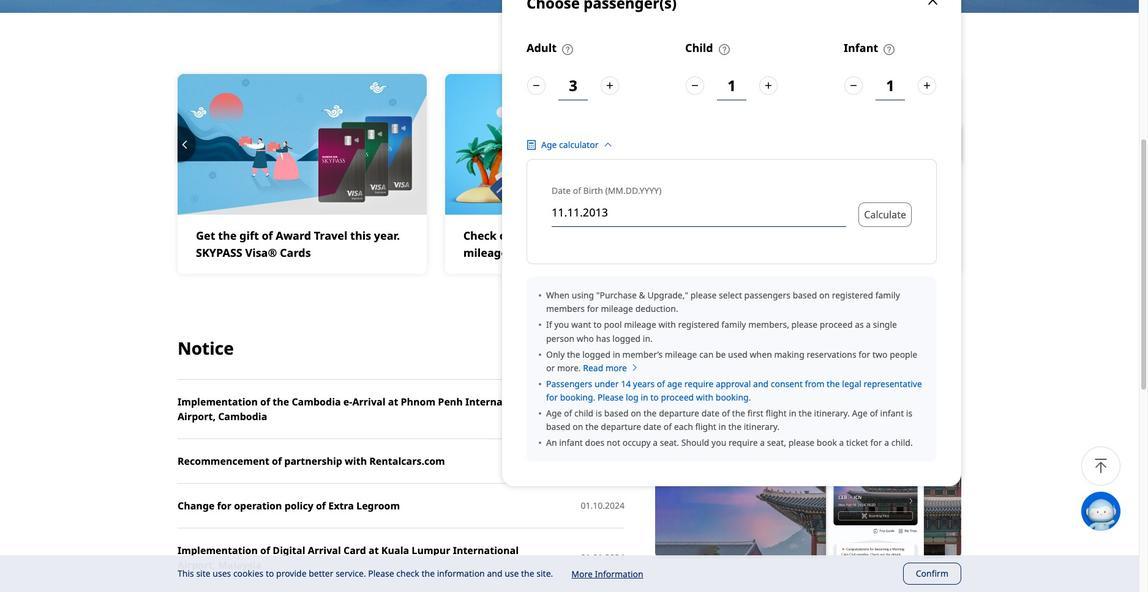 Task type: describe. For each thing, give the bounding box(es) containing it.
your inside check out personalized travel information just for your journey.
[[761, 453, 779, 465]]

(mm.dd.yyyy)
[[605, 185, 662, 197]]

confirm button
[[903, 563, 961, 585]]

chat
[[1121, 506, 1139, 518]]

1 horizontal spatial based
[[604, 408, 629, 420]]

calculate button
[[859, 203, 912, 227]]

malaysia
[[218, 559, 262, 573]]

check out different ways to use your mileage.
[[463, 228, 665, 260]]

proceed inside passengers under 14 years of age require approval and consent from the legal representative for booking. please log in to proceed with booking. age of child is based on the departure date of the first flight in the itinerary.  age of infant is based on the departure date of each flight in the itinerary. an infant does not occupy a seat. should you require a seat, please book a ticket for a child.
[[661, 392, 694, 404]]

child.
[[891, 437, 913, 449]]

policy
[[285, 500, 313, 513]]

air
[[722, 404, 738, 419]]

this
[[350, 228, 371, 243]]

with inside passengers under 14 years of age require approval and consent from the legal representative for booking. please log in to proceed with booking. age of child is based on the departure date of the first flight in the itinerary.  age of infant is based on the departure date of each flight in the itinerary. an infant does not occupy a seat. should you require a seat, please book a ticket for a child.
[[696, 392, 714, 404]]

digital
[[273, 544, 305, 558]]

information
[[595, 569, 643, 581]]

of inside implementation of the cambodia e-arrival at phnom penh international airport, cambodia
[[260, 396, 270, 409]]

flights
[[793, 228, 829, 243]]

gift
[[240, 228, 259, 243]]

arrival inside implementation of digital arrival card at kuala lumpur international airport, malaysia
[[308, 544, 341, 558]]

you inside passengers under 14 years of age require approval and consent from the legal representative for booking. please log in to proceed with booking. age of child is based on the departure date of the first flight in the itinerary.  age of infant is based on the departure date of each flight in the itinerary. an infant does not occupy a seat. should you require a seat, please book a ticket for a child.
[[712, 437, 726, 449]]

korean air mobile app
[[680, 404, 778, 434]]

Infant telephone field
[[876, 71, 905, 100]]

check for check out personalized travel information just for your journey.
[[680, 440, 704, 452]]

arrival inside implementation of the cambodia e-arrival at phnom penh international airport, cambodia
[[352, 396, 386, 409]]

for down passengers
[[546, 392, 558, 404]]

read more link
[[583, 362, 639, 375]]

the inside get the gift of award travel this year. skypass visa® cards
[[218, 228, 237, 243]]

1 horizontal spatial departure
[[659, 408, 699, 420]]

get
[[196, 228, 215, 243]]

passengers
[[546, 378, 592, 390]]

mileage inside only the logged in member's mileage can be used when making reservations for two people or more.
[[665, 349, 697, 360]]

want
[[571, 319, 591, 331]]

journey.
[[680, 466, 712, 478]]

1 vertical spatial family
[[722, 319, 746, 331]]

korean
[[680, 404, 719, 419]]

mileage.
[[463, 246, 511, 260]]

does
[[585, 437, 605, 449]]

seat,
[[767, 437, 786, 449]]

1 horizontal spatial date
[[702, 408, 720, 420]]

upgrade,"
[[648, 290, 688, 301]]

when
[[546, 290, 570, 301]]

0 vertical spatial flight
[[766, 408, 787, 420]]

calculator
[[559, 139, 599, 151]]

1 vertical spatial date
[[644, 421, 662, 433]]

more
[[572, 569, 593, 581]]

first
[[748, 408, 764, 420]]

1 horizontal spatial require
[[729, 437, 758, 449]]

logged inside only the logged in member's mileage can be used when making reservations for two people or more.
[[583, 349, 611, 360]]

implementation of the cambodia e-arrival at phnom penh international airport, cambodia
[[178, 396, 531, 424]]

in inside only the logged in member's mileage can be used when making reservations for two people or more.
[[613, 349, 620, 360]]

for inside only the logged in member's mileage can be used when making reservations for two people or more.
[[859, 349, 870, 360]]

2 booking. from the left
[[716, 392, 751, 404]]

proceed inside the when using "purchase & upgrade," please select passengers based on registered family members for mileage deduction. if you want to pool mileage with registered family members, please proceed as a single person who has logged in.
[[820, 319, 853, 331]]

you inside the when using "purchase & upgrade," please select passengers based on registered family members for mileage deduction. if you want to pool mileage with registered family members, please proceed as a single person who has logged in.
[[554, 319, 569, 331]]

better
[[309, 569, 333, 580]]

view
[[927, 349, 945, 361]]

of inside get the gift of award travel this year. skypass visa® cards
[[262, 228, 273, 243]]

01.12.2024
[[581, 456, 625, 467]]

0 vertical spatial require
[[684, 378, 714, 390]]

1 horizontal spatial family
[[876, 290, 900, 301]]

child
[[574, 408, 594, 420]]

lumpur
[[412, 544, 450, 558]]

more information
[[572, 569, 643, 581]]

passengers under 14 years of age require approval and consent from the legal representative for booking. please log in to proceed with booking. age of child is based on the departure date of the first flight in the itinerary.  age of infant is based on the departure date of each flight in the itinerary. an infant does not occupy a seat. should you require a seat, please book a ticket for a child.
[[546, 378, 922, 449]]

view list
[[927, 349, 961, 361]]

this
[[178, 569, 194, 580]]

ways
[[573, 228, 601, 243]]

implementation for malaysia
[[178, 544, 258, 558]]

calculate
[[864, 208, 906, 222]]

card
[[344, 544, 366, 558]]

person
[[546, 333, 575, 345]]

members
[[546, 303, 585, 315]]

14
[[621, 378, 631, 390]]

out for personalized
[[706, 440, 720, 452]]

1 vertical spatial please
[[368, 569, 394, 580]]

making
[[774, 349, 805, 360]]

as
[[855, 319, 864, 331]]

in inside new direct flights to extraordinary cities in southeast asia and china.
[[763, 246, 773, 260]]

0 horizontal spatial cambodia
[[218, 410, 267, 424]]

age up an
[[546, 408, 562, 420]]

mobile
[[741, 404, 778, 419]]

to inside passengers under 14 years of age require approval and consent from the legal representative for booking. please log in to proceed with booking. age of child is based on the departure date of the first flight in the itinerary.  age of infant is based on the departure date of each flight in the itinerary. an infant does not occupy a seat. should you require a seat, please book a ticket for a child.
[[651, 392, 659, 404]]

change for operation policy of extra legroom
[[178, 500, 400, 513]]

representative
[[864, 378, 922, 390]]

1 vertical spatial infant
[[559, 437, 583, 449]]

southeast
[[776, 246, 832, 260]]

extra
[[328, 500, 354, 513]]

&
[[639, 290, 645, 301]]

get the gift of award travel this year. skypass visa® cards link
[[178, 74, 427, 274]]

international inside implementation of digital arrival card at kuala lumpur international airport, malaysia
[[453, 544, 519, 558]]

cities
[[731, 246, 760, 260]]

when
[[750, 349, 772, 360]]

if
[[546, 319, 552, 331]]

not
[[607, 437, 620, 449]]

a left seat.
[[653, 437, 658, 449]]

Child telephone field
[[717, 71, 747, 100]]

1 horizontal spatial infant
[[880, 408, 904, 420]]

under
[[595, 378, 619, 390]]

each
[[674, 421, 693, 433]]

international inside implementation of the cambodia e-arrival at phnom penh international airport, cambodia
[[465, 396, 531, 409]]

airport, inside implementation of digital arrival card at kuala lumpur international airport, malaysia
[[178, 559, 216, 573]]

Adult telephone field
[[559, 71, 588, 100]]

to inside check out different ways to use your mileage.
[[604, 228, 615, 243]]

check for check out different ways to use your mileage.
[[463, 228, 497, 243]]

w
[[1142, 506, 1148, 518]]

check out different ways to use your mileage. link
[[445, 74, 694, 274]]

birth
[[583, 185, 603, 197]]

or
[[546, 362, 555, 374]]

01.10.2024
[[581, 500, 625, 512]]

age
[[667, 378, 682, 390]]

pool
[[604, 319, 622, 331]]

an
[[546, 437, 557, 449]]

asia
[[835, 246, 858, 260]]

list
[[948, 349, 961, 361]]

chat w link
[[1081, 492, 1148, 532]]

for inside check out personalized travel information just for your journey.
[[747, 453, 758, 465]]

for right ticket on the right
[[871, 437, 882, 449]]

age calculator
[[541, 139, 599, 151]]



Task type: locate. For each thing, give the bounding box(es) containing it.
new direct flights to extraordinary cities in southeast asia and china. link
[[712, 74, 961, 274]]

proceed left as
[[820, 319, 853, 331]]

and inside passengers under 14 years of age require approval and consent from the legal representative for booking. please log in to proceed with booking. age of child is based on the departure date of the first flight in the itinerary.  age of infant is based on the departure date of each flight in the itinerary. an infant does not occupy a seat. should you require a seat, please book a ticket for a child.
[[753, 378, 769, 390]]

to inside new direct flights to extraordinary cities in southeast asia and china.
[[832, 228, 843, 243]]

at
[[388, 396, 398, 409], [369, 544, 379, 558]]

1 vertical spatial cambodia
[[218, 410, 267, 424]]

to inside the when using "purchase & upgrade," please select passengers based on registered family members for mileage deduction. if you want to pool mileage with registered family members, please proceed as a single person who has logged in.
[[594, 319, 602, 331]]

is up child.
[[906, 408, 913, 420]]

0 vertical spatial mileage
[[601, 303, 633, 315]]

1 horizontal spatial is
[[906, 408, 913, 420]]

1 horizontal spatial at
[[388, 396, 398, 409]]

out inside check out personalized travel information just for your journey.
[[706, 440, 720, 452]]

award
[[276, 228, 311, 243]]

please up 01.15.2024 at the right bottom of page
[[598, 392, 624, 404]]

based down log
[[604, 408, 629, 420]]

0 vertical spatial at
[[388, 396, 398, 409]]

use left site. at the bottom
[[505, 569, 519, 580]]

to up asia at right top
[[832, 228, 843, 243]]

family up single at the bottom of the page
[[876, 290, 900, 301]]

reservations
[[807, 349, 857, 360]]

kuala
[[381, 544, 409, 558]]

to up has
[[594, 319, 602, 331]]

a inside the when using "purchase & upgrade," please select passengers based on registered family members for mileage deduction. if you want to pool mileage with registered family members, please proceed as a single person who has logged in.
[[866, 319, 871, 331]]

flight down korean at the right
[[695, 421, 716, 433]]

0 horizontal spatial based
[[546, 421, 571, 433]]

date up occupy
[[644, 421, 662, 433]]

for inside the when using "purchase & upgrade," please select passengers based on registered family members for mileage deduction. if you want to pool mileage with registered family members, please proceed as a single person who has logged in.
[[587, 303, 599, 315]]

please inside passengers under 14 years of age require approval and consent from the legal representative for booking. please log in to proceed with booking. age of child is based on the departure date of the first flight in the itinerary.  age of infant is based on the departure date of each flight in the itinerary. an infant does not occupy a seat. should you require a seat, please book a ticket for a child.
[[789, 437, 815, 449]]

airport,
[[178, 410, 216, 424], [178, 559, 216, 573]]

0 vertical spatial and
[[861, 246, 882, 260]]

of inside implementation of digital arrival card at kuala lumpur international airport, malaysia
[[260, 544, 270, 558]]

out
[[500, 228, 518, 243], [706, 440, 720, 452]]

out up mileage.
[[500, 228, 518, 243]]

0 horizontal spatial check
[[463, 228, 497, 243]]

2 vertical spatial on
[[573, 421, 583, 433]]

is right child
[[596, 408, 602, 420]]

cambodia up recommencement
[[218, 410, 267, 424]]

1 horizontal spatial logged
[[613, 333, 641, 345]]

information down 'lumpur'
[[437, 569, 485, 580]]

date
[[702, 408, 720, 420], [644, 421, 662, 433]]

skypass
[[196, 246, 242, 260]]

a left seat,
[[760, 437, 765, 449]]

for
[[587, 303, 599, 315], [859, 349, 870, 360], [546, 392, 558, 404], [871, 437, 882, 449], [747, 453, 758, 465], [217, 500, 231, 513]]

site.
[[537, 569, 553, 580]]

departure up each at the right bottom of the page
[[659, 408, 699, 420]]

0 vertical spatial infant
[[880, 408, 904, 420]]

family down select
[[722, 319, 746, 331]]

flight right first
[[766, 408, 787, 420]]

1 horizontal spatial and
[[753, 378, 769, 390]]

the
[[218, 228, 237, 243], [567, 349, 580, 360], [827, 378, 840, 390], [273, 396, 289, 409], [644, 408, 657, 420], [732, 408, 745, 420], [799, 408, 812, 420], [585, 421, 599, 433], [728, 421, 742, 433], [422, 569, 435, 580], [521, 569, 534, 580]]

0 horizontal spatial arrival
[[308, 544, 341, 558]]

consent
[[771, 378, 803, 390]]

read
[[583, 362, 603, 374]]

registered up can
[[678, 319, 719, 331]]

logged down pool
[[613, 333, 641, 345]]

for down personalized in the bottom right of the page
[[747, 453, 758, 465]]

in right log
[[641, 392, 648, 404]]

app
[[680, 419, 701, 434]]

passengers
[[744, 290, 791, 301]]

ticket
[[846, 437, 868, 449]]

0 vertical spatial implementation
[[178, 396, 258, 409]]

at right card
[[369, 544, 379, 558]]

itinerary. up book
[[814, 408, 850, 420]]

year.
[[374, 228, 400, 243]]

2 vertical spatial based
[[546, 421, 571, 433]]

registered up as
[[832, 290, 873, 301]]

phnom
[[401, 396, 436, 409]]

operation
[[234, 500, 282, 513]]

based inside the when using "purchase & upgrade," please select passengers based on registered family members for mileage deduction. if you want to pool mileage with registered family members, please proceed as a single person who has logged in.
[[793, 290, 817, 301]]

mileage down "purchase
[[601, 303, 633, 315]]

on down southeast
[[819, 290, 830, 301]]

for down using
[[587, 303, 599, 315]]

out for different
[[500, 228, 518, 243]]

0 vertical spatial with
[[659, 319, 676, 331]]

age left calculator
[[541, 139, 557, 151]]

age calculator button
[[527, 138, 613, 152]]

in
[[763, 246, 773, 260], [613, 349, 620, 360], [641, 392, 648, 404], [789, 408, 797, 420], [719, 421, 726, 433]]

itinerary. down first
[[744, 421, 780, 433]]

confirm
[[916, 568, 949, 580]]

0 vertical spatial itinerary.
[[814, 408, 850, 420]]

please left check
[[368, 569, 394, 580]]

mileage
[[601, 303, 633, 315], [624, 319, 656, 331], [665, 349, 697, 360]]

to right ways
[[604, 228, 615, 243]]

0 vertical spatial registered
[[832, 290, 873, 301]]

0 vertical spatial international
[[465, 396, 531, 409]]

0 vertical spatial check
[[463, 228, 497, 243]]

occupy
[[623, 437, 651, 449]]

your inside check out different ways to use your mileage.
[[640, 228, 665, 243]]

age
[[541, 139, 557, 151], [546, 408, 562, 420], [852, 408, 868, 420]]

1 vertical spatial with
[[696, 392, 714, 404]]

the inside implementation of the cambodia e-arrival at phnom penh international airport, cambodia
[[273, 396, 289, 409]]

more
[[606, 362, 627, 374]]

years
[[633, 378, 655, 390]]

1 vertical spatial flight
[[695, 421, 716, 433]]

0 horizontal spatial itinerary.
[[744, 421, 780, 433]]

a right book
[[839, 437, 844, 449]]

who
[[577, 333, 594, 345]]

you right if
[[554, 319, 569, 331]]

1 horizontal spatial please
[[598, 392, 624, 404]]

and left consent
[[753, 378, 769, 390]]

2 airport, from the top
[[178, 559, 216, 573]]

2 vertical spatial mileage
[[665, 349, 697, 360]]

mileage up in.
[[624, 319, 656, 331]]

check inside check out personalized travel information just for your journey.
[[680, 440, 704, 452]]

a right as
[[866, 319, 871, 331]]

extraordinary
[[846, 228, 922, 243]]

information up journey.
[[680, 453, 728, 465]]

0 horizontal spatial departure
[[601, 421, 641, 433]]

0 horizontal spatial out
[[500, 228, 518, 243]]

view list link
[[927, 348, 961, 361]]

and inside new direct flights to extraordinary cities in southeast asia and china.
[[861, 246, 882, 260]]

on
[[819, 290, 830, 301], [631, 408, 641, 420], [573, 421, 583, 433]]

1 horizontal spatial your
[[761, 453, 779, 465]]

recommencement of partnership with rentalcars.com
[[178, 455, 445, 468]]

and left site. at the bottom
[[487, 569, 502, 580]]

1 vertical spatial departure
[[601, 421, 641, 433]]

cards
[[280, 246, 311, 260]]

1 horizontal spatial itinerary.
[[814, 408, 850, 420]]

in down direct
[[763, 246, 773, 260]]

get the gift of award travel this year. skypass visa® cards
[[196, 228, 400, 260]]

based up an
[[546, 421, 571, 433]]

logged inside the when using "purchase & upgrade," please select passengers based on registered family members for mileage deduction. if you want to pool mileage with registered family members, please proceed as a single person who has logged in.
[[613, 333, 641, 345]]

0 horizontal spatial family
[[722, 319, 746, 331]]

0 vertical spatial please
[[691, 290, 717, 301]]

0 horizontal spatial you
[[554, 319, 569, 331]]

implementation down notice
[[178, 396, 258, 409]]

with up korean at the right
[[696, 392, 714, 404]]

require right age
[[684, 378, 714, 390]]

based right the passengers
[[793, 290, 817, 301]]

1 horizontal spatial check
[[680, 440, 704, 452]]

0 vertical spatial family
[[876, 290, 900, 301]]

site
[[196, 569, 210, 580]]

0 horizontal spatial logged
[[583, 349, 611, 360]]

2 horizontal spatial based
[[793, 290, 817, 301]]

rentalcars.com
[[369, 455, 445, 468]]

on inside the when using "purchase & upgrade," please select passengers based on registered family members for mileage deduction. if you want to pool mileage with registered family members, please proceed as a single person who has logged in.
[[819, 290, 830, 301]]

0 horizontal spatial please
[[368, 569, 394, 580]]

read more
[[583, 362, 627, 374]]

01.01.2024
[[581, 552, 625, 564]]

out inside check out different ways to use your mileage.
[[500, 228, 518, 243]]

0 horizontal spatial is
[[596, 408, 602, 420]]

0 vertical spatial information
[[680, 453, 728, 465]]

logged up read
[[583, 349, 611, 360]]

0 horizontal spatial with
[[345, 455, 367, 468]]

date left air in the bottom right of the page
[[702, 408, 720, 420]]

with right partnership
[[345, 455, 367, 468]]

2 implementation from the top
[[178, 544, 258, 558]]

should
[[681, 437, 709, 449]]

1 vertical spatial information
[[437, 569, 485, 580]]

mileage left can
[[665, 349, 697, 360]]

implementation for airport,
[[178, 396, 258, 409]]

airport, inside implementation of the cambodia e-arrival at phnom penh international airport, cambodia
[[178, 410, 216, 424]]

1 vertical spatial itinerary.
[[744, 421, 780, 433]]

with inside the when using "purchase & upgrade," please select passengers based on registered family members for mileage deduction. if you want to pool mileage with registered family members, please proceed as a single person who has logged in.
[[659, 319, 676, 331]]

1 horizontal spatial proceed
[[820, 319, 853, 331]]

you
[[554, 319, 569, 331], [712, 437, 726, 449]]

just
[[730, 453, 745, 465]]

only the logged in member's mileage can be used when making reservations for two people or more.
[[546, 349, 918, 374]]

0 horizontal spatial use
[[505, 569, 519, 580]]

travel
[[314, 228, 347, 243]]

you right should
[[712, 437, 726, 449]]

2 vertical spatial with
[[345, 455, 367, 468]]

in down consent
[[789, 408, 797, 420]]

cambodia left e-
[[292, 396, 341, 409]]

please left select
[[691, 290, 717, 301]]

1 vertical spatial check
[[680, 440, 704, 452]]

0 vertical spatial departure
[[659, 408, 699, 420]]

and down extraordinary
[[861, 246, 882, 260]]

chat w
[[1121, 506, 1148, 518]]

the inside only the logged in member's mileage can be used when making reservations for two people or more.
[[567, 349, 580, 360]]

1 vertical spatial international
[[453, 544, 519, 558]]

1 horizontal spatial you
[[712, 437, 726, 449]]

1 vertical spatial please
[[792, 319, 818, 331]]

1 horizontal spatial on
[[631, 408, 641, 420]]

2 vertical spatial and
[[487, 569, 502, 580]]

your down seat,
[[761, 453, 779, 465]]

people
[[890, 349, 918, 360]]

0 horizontal spatial on
[[573, 421, 583, 433]]

implementation inside implementation of the cambodia e-arrival at phnom penh international airport, cambodia
[[178, 396, 258, 409]]

be
[[716, 349, 726, 360]]

1 horizontal spatial with
[[659, 319, 676, 331]]

1 vertical spatial your
[[761, 453, 779, 465]]

0 vertical spatial please
[[598, 392, 624, 404]]

can
[[699, 349, 714, 360]]

use
[[618, 228, 637, 243], [505, 569, 519, 580]]

1 implementation from the top
[[178, 396, 258, 409]]

at inside implementation of digital arrival card at kuala lumpur international airport, malaysia
[[369, 544, 379, 558]]

2 is from the left
[[906, 408, 913, 420]]

undefined image
[[655, 380, 961, 559]]

1 vertical spatial use
[[505, 569, 519, 580]]

to right cookies
[[266, 569, 274, 580]]

arrival up better
[[308, 544, 341, 558]]

on down log
[[631, 408, 641, 420]]

legroom
[[356, 500, 400, 513]]

proceed down age
[[661, 392, 694, 404]]

0 horizontal spatial your
[[640, 228, 665, 243]]

1 horizontal spatial booking.
[[716, 392, 751, 404]]

approval
[[716, 378, 751, 390]]

1 is from the left
[[596, 408, 602, 420]]

arrival left phnom
[[352, 396, 386, 409]]

0 vertical spatial arrival
[[352, 396, 386, 409]]

international right penh on the bottom left of the page
[[465, 396, 531, 409]]

use inside check out different ways to use your mileage.
[[618, 228, 637, 243]]

seat.
[[660, 437, 679, 449]]

service.
[[336, 569, 366, 580]]

of
[[573, 185, 581, 197], [262, 228, 273, 243], [657, 378, 665, 390], [260, 396, 270, 409], [564, 408, 572, 420], [722, 408, 730, 420], [870, 408, 878, 420], [664, 421, 672, 433], [272, 455, 282, 468], [316, 500, 326, 513], [260, 544, 270, 558]]

infant right an
[[559, 437, 583, 449]]

from
[[805, 378, 825, 390]]

check out personalized travel information just for your journey.
[[680, 440, 799, 478]]

on down child
[[573, 421, 583, 433]]

at left phnom
[[388, 396, 398, 409]]

1 horizontal spatial use
[[618, 228, 637, 243]]

0 horizontal spatial at
[[369, 544, 379, 558]]

1 vertical spatial out
[[706, 440, 720, 452]]

0 horizontal spatial date
[[644, 421, 662, 433]]

1 horizontal spatial out
[[706, 440, 720, 452]]

in down air in the bottom right of the page
[[719, 421, 726, 433]]

please inside passengers under 14 years of age require approval and consent from the legal representative for booking. please log in to proceed with booking. age of child is based on the departure date of the first flight in the itinerary.  age of infant is based on the departure date of each flight in the itinerary. an infant does not occupy a seat. should you require a seat, please book a ticket for a child.
[[598, 392, 624, 404]]

international right 'lumpur'
[[453, 544, 519, 558]]

date of birth (mm.dd.yyyy)
[[552, 185, 662, 197]]

1 airport, from the top
[[178, 410, 216, 424]]

for right change
[[217, 500, 231, 513]]

new
[[731, 228, 755, 243]]

and
[[861, 246, 882, 260], [753, 378, 769, 390], [487, 569, 502, 580]]

0 vertical spatial your
[[640, 228, 665, 243]]

penh
[[438, 396, 463, 409]]

visa®
[[245, 246, 277, 260]]

a left child.
[[884, 437, 889, 449]]

airport, left malaysia
[[178, 559, 216, 573]]

2 vertical spatial please
[[789, 437, 815, 449]]

two
[[873, 349, 888, 360]]

booking. down "approval"
[[716, 392, 751, 404]]

departure up not
[[601, 421, 641, 433]]

0 horizontal spatial information
[[437, 569, 485, 580]]

None telephone field
[[552, 198, 847, 227]]

0 horizontal spatial flight
[[695, 421, 716, 433]]

0 horizontal spatial registered
[[678, 319, 719, 331]]

check inside check out different ways to use your mileage.
[[463, 228, 497, 243]]

implementation inside implementation of digital arrival card at kuala lumpur international airport, malaysia
[[178, 544, 258, 558]]

0 vertical spatial out
[[500, 228, 518, 243]]

1 vertical spatial at
[[369, 544, 379, 558]]

departure
[[659, 408, 699, 420], [601, 421, 641, 433]]

1 booking. from the left
[[560, 392, 595, 404]]

adult
[[527, 40, 557, 55]]

check up mileage.
[[463, 228, 497, 243]]

infant down representative at the bottom right
[[880, 408, 904, 420]]

airport, up recommencement
[[178, 410, 216, 424]]

for left two
[[859, 349, 870, 360]]

information inside check out personalized travel information just for your journey.
[[680, 453, 728, 465]]

infant
[[844, 40, 878, 55]]

0 vertical spatial you
[[554, 319, 569, 331]]

cookies
[[233, 569, 263, 580]]

require up just
[[729, 437, 758, 449]]

notice
[[178, 337, 234, 360]]

deduction.
[[635, 303, 678, 315]]

1 vertical spatial airport,
[[178, 559, 216, 573]]

check down app
[[680, 440, 704, 452]]

direct
[[758, 228, 790, 243]]

with down deduction.
[[659, 319, 676, 331]]

out up journey.
[[706, 440, 720, 452]]

0 horizontal spatial infant
[[559, 437, 583, 449]]

1 vertical spatial proceed
[[661, 392, 694, 404]]

implementation up uses on the left bottom
[[178, 544, 258, 558]]

to down years
[[651, 392, 659, 404]]

0 vertical spatial use
[[618, 228, 637, 243]]

please up the making
[[792, 319, 818, 331]]

0 vertical spatial cambodia
[[292, 396, 341, 409]]

0 vertical spatial on
[[819, 290, 830, 301]]

1 horizontal spatial information
[[680, 453, 728, 465]]

more information link
[[572, 569, 643, 581]]

age inside dropdown button
[[541, 139, 557, 151]]

1 vertical spatial arrival
[[308, 544, 341, 558]]

0 vertical spatial logged
[[613, 333, 641, 345]]

use right ways
[[618, 228, 637, 243]]

1 vertical spatial registered
[[678, 319, 719, 331]]

"purchase
[[596, 290, 637, 301]]

age up ticket on the right
[[852, 408, 868, 420]]

select
[[719, 290, 742, 301]]

at inside implementation of the cambodia e-arrival at phnom penh international airport, cambodia
[[388, 396, 398, 409]]

provide
[[276, 569, 307, 580]]

in up more
[[613, 349, 620, 360]]

1 vertical spatial you
[[712, 437, 726, 449]]

booking. down passengers
[[560, 392, 595, 404]]

1 vertical spatial mileage
[[624, 319, 656, 331]]

international
[[465, 396, 531, 409], [453, 544, 519, 558]]

1 horizontal spatial registered
[[832, 290, 873, 301]]

0 horizontal spatial require
[[684, 378, 714, 390]]

please right seat,
[[789, 437, 815, 449]]

1 horizontal spatial cambodia
[[292, 396, 341, 409]]

require
[[684, 378, 714, 390], [729, 437, 758, 449]]

your down (mm.dd.yyyy)
[[640, 228, 665, 243]]

log
[[626, 392, 639, 404]]

0 horizontal spatial and
[[487, 569, 502, 580]]



Task type: vqa. For each thing, say whether or not it's contained in the screenshot.
want
yes



